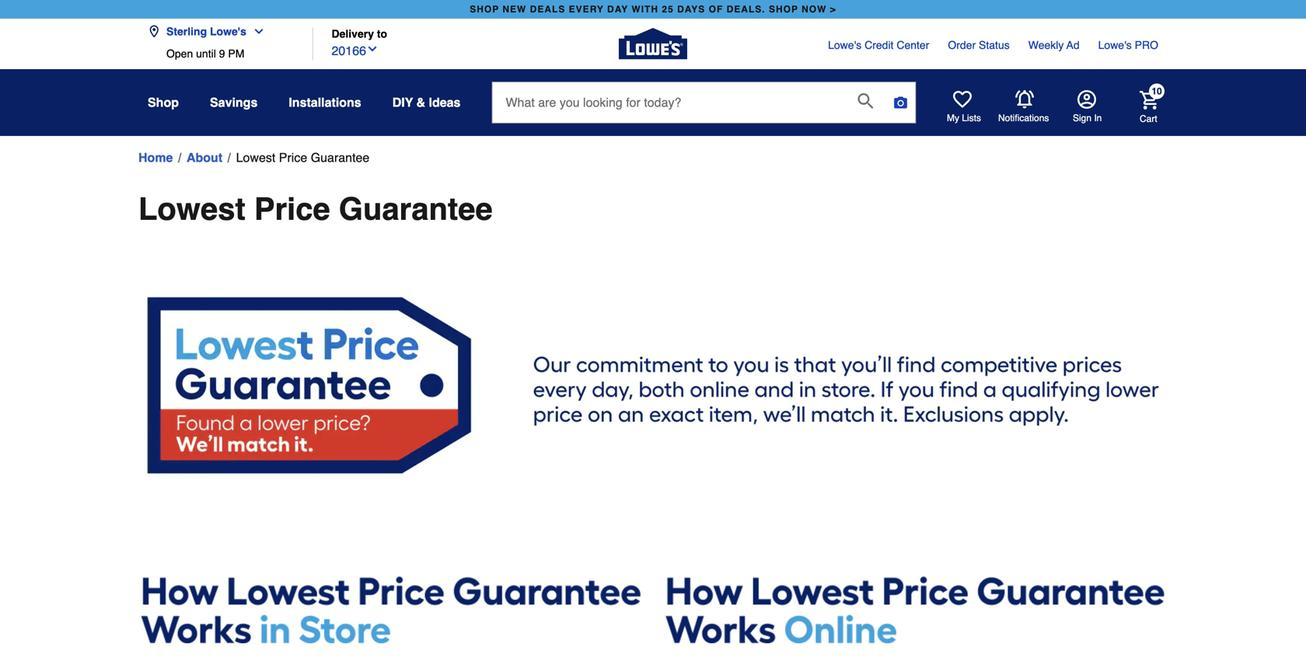 Task type: locate. For each thing, give the bounding box(es) containing it.
ideas
[[429, 95, 461, 110]]

lowe's home improvement lists image
[[953, 90, 972, 109]]

0 vertical spatial guarantee
[[311, 150, 370, 165]]

shop left new
[[470, 4, 499, 15]]

chevron down image
[[246, 25, 265, 38]]

lowest down about link
[[138, 191, 246, 227]]

pm
[[228, 47, 245, 60]]

lowe's up "9"
[[210, 25, 246, 38]]

open until 9 pm
[[166, 47, 245, 60]]

lowe's left pro
[[1099, 39, 1132, 51]]

1 shop from the left
[[470, 4, 499, 15]]

shop left now
[[769, 4, 799, 15]]

0 horizontal spatial shop
[[470, 4, 499, 15]]

lowe's home improvement cart image
[[1140, 91, 1159, 109]]

1 vertical spatial lowest price guarantee
[[138, 191, 493, 227]]

pro
[[1135, 39, 1159, 51]]

camera image
[[893, 95, 909, 110]]

shop new deals every day with 25 days of deals. shop now >
[[470, 4, 837, 15]]

deals
[[530, 4, 566, 15]]

lowe's
[[210, 25, 246, 38], [828, 39, 862, 51], [1099, 39, 1132, 51]]

lowe's pro link
[[1099, 37, 1159, 53]]

shop
[[470, 4, 499, 15], [769, 4, 799, 15]]

25
[[662, 4, 674, 15]]

how lowest price guarantee works in store. image
[[142, 577, 641, 644]]

location image
[[148, 25, 160, 38]]

sterling
[[166, 25, 207, 38]]

every
[[569, 4, 604, 15]]

lowest price guarantee
[[236, 150, 370, 165], [138, 191, 493, 227]]

0 vertical spatial lowest
[[236, 150, 276, 165]]

center
[[897, 39, 930, 51]]

diy & ideas button
[[393, 89, 461, 117]]

with
[[632, 4, 659, 15]]

lowe's inside button
[[210, 25, 246, 38]]

lowest price guarantee link
[[236, 149, 370, 167]]

2 horizontal spatial lowe's
[[1099, 39, 1132, 51]]

lowest
[[236, 150, 276, 165], [138, 191, 246, 227]]

my lists link
[[947, 90, 981, 124]]

weekly ad
[[1029, 39, 1080, 51]]

installations button
[[289, 89, 361, 117]]

lowest price guarantee down lowest price guarantee link
[[138, 191, 493, 227]]

1 vertical spatial lowest
[[138, 191, 246, 227]]

shop new deals every day with 25 days of deals. shop now > link
[[467, 0, 840, 19]]

price down installations button
[[279, 150, 307, 165]]

1 horizontal spatial shop
[[769, 4, 799, 15]]

new
[[503, 4, 527, 15]]

0 horizontal spatial lowe's
[[210, 25, 246, 38]]

None search field
[[492, 82, 917, 138]]

lowe's home improvement notification center image
[[1016, 90, 1034, 109]]

sterling lowe's button
[[148, 16, 271, 47]]

in
[[1095, 113, 1102, 124]]

my
[[947, 113, 960, 124]]

9
[[219, 47, 225, 60]]

guarantee
[[311, 150, 370, 165], [339, 191, 493, 227]]

sign
[[1073, 113, 1092, 124]]

lowest price guarantee down installations button
[[236, 150, 370, 165]]

how lowest price guarantee works online. image
[[666, 577, 1165, 644]]

lowe's for lowe's credit center
[[828, 39, 862, 51]]

shop button
[[148, 89, 179, 117]]

1 horizontal spatial lowe's
[[828, 39, 862, 51]]

home
[[138, 150, 173, 165]]

about
[[187, 150, 223, 165]]

lowe's pro
[[1099, 39, 1159, 51]]

credit
[[865, 39, 894, 51]]

shop
[[148, 95, 179, 110]]

open
[[166, 47, 193, 60]]

20166 button
[[332, 40, 379, 60]]

price
[[279, 150, 307, 165], [254, 191, 330, 227]]

day
[[607, 4, 629, 15]]

lowest right about
[[236, 150, 276, 165]]

lowe's left the credit
[[828, 39, 862, 51]]

order
[[948, 39, 976, 51]]

price down lowest price guarantee link
[[254, 191, 330, 227]]

deals.
[[727, 4, 766, 15]]



Task type: describe. For each thing, give the bounding box(es) containing it.
Search Query text field
[[493, 82, 846, 123]]

diy & ideas
[[393, 95, 461, 110]]

&
[[417, 95, 425, 110]]

sign in button
[[1073, 90, 1102, 124]]

search image
[[858, 93, 874, 109]]

until
[[196, 47, 216, 60]]

home link
[[138, 149, 173, 167]]

savings
[[210, 95, 258, 110]]

notifications
[[999, 113, 1049, 124]]

lowe's credit center link
[[828, 37, 930, 53]]

weekly
[[1029, 39, 1064, 51]]

10
[[1152, 86, 1162, 97]]

lowe's credit center
[[828, 39, 930, 51]]

lists
[[962, 113, 981, 124]]

order status link
[[948, 37, 1010, 53]]

1 vertical spatial guarantee
[[339, 191, 493, 227]]

of
[[709, 4, 724, 15]]

installations
[[289, 95, 361, 110]]

>
[[830, 4, 837, 15]]

status
[[979, 39, 1010, 51]]

1 vertical spatial price
[[254, 191, 330, 227]]

now
[[802, 4, 827, 15]]

chevron down image
[[366, 43, 379, 55]]

to
[[377, 28, 387, 40]]

order status
[[948, 39, 1010, 51]]

days
[[677, 4, 706, 15]]

sign in
[[1073, 113, 1102, 124]]

my lists
[[947, 113, 981, 124]]

diy
[[393, 95, 413, 110]]

about link
[[187, 149, 223, 167]]

lowe's for lowe's pro
[[1099, 39, 1132, 51]]

sterling lowe's
[[166, 25, 246, 38]]

0 vertical spatial lowest price guarantee
[[236, 150, 370, 165]]

delivery to
[[332, 28, 387, 40]]

cart
[[1140, 113, 1158, 124]]

lowe's home improvement account image
[[1078, 90, 1097, 109]]

0 vertical spatial price
[[279, 150, 307, 165]]

lowe's home improvement logo image
[[619, 10, 688, 78]]

weekly ad link
[[1029, 37, 1080, 53]]

ad
[[1067, 39, 1080, 51]]

delivery
[[332, 28, 374, 40]]

if you find a qualifying lower price on an exact item, we'll match it. exclusions apply. image
[[138, 251, 1168, 530]]

savings button
[[210, 89, 258, 117]]

2 shop from the left
[[769, 4, 799, 15]]

20166
[[332, 44, 366, 58]]



Task type: vqa. For each thing, say whether or not it's contained in the screenshot.
WEIGHT,
no



